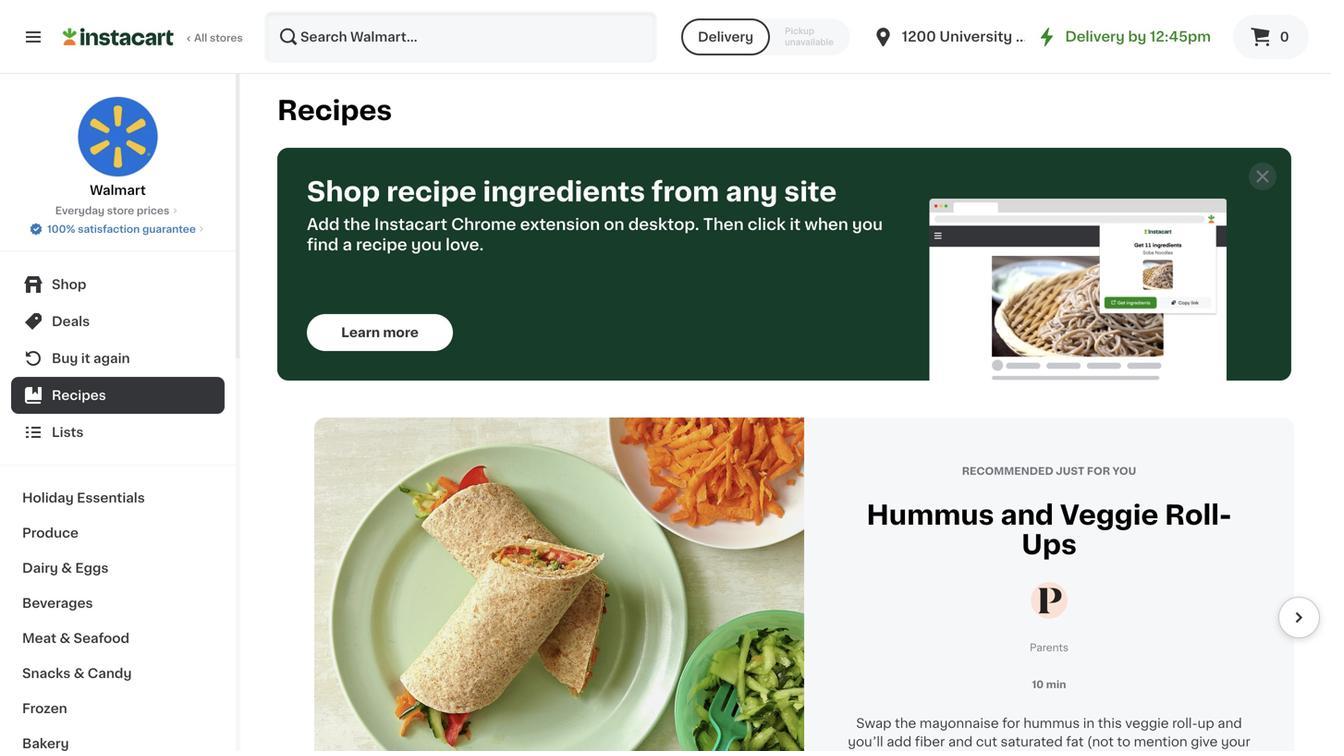 Task type: locate. For each thing, give the bounding box(es) containing it.
the up a
[[344, 217, 370, 232]]

& left eggs
[[61, 562, 72, 575]]

&
[[61, 562, 72, 575], [60, 632, 70, 645], [74, 667, 84, 680]]

and
[[1001, 502, 1054, 529], [1218, 717, 1242, 730], [948, 736, 973, 749]]

delivery by 12:45pm link
[[1036, 26, 1211, 48]]

buy
[[52, 352, 78, 365]]

1200
[[902, 30, 936, 43]]

and down mayonnaise
[[948, 736, 973, 749]]

shop inside "shop" "link"
[[52, 278, 86, 291]]

1 vertical spatial recipe
[[356, 237, 407, 253]]

mention
[[1134, 736, 1188, 749]]

beverages link
[[11, 586, 225, 621]]

learn more
[[341, 326, 419, 339]]

produce
[[22, 527, 79, 540]]

delivery for delivery
[[698, 31, 754, 43]]

100% satisfaction guarantee
[[47, 224, 196, 234]]

delivery
[[1065, 30, 1125, 43], [698, 31, 754, 43]]

bakery
[[22, 738, 69, 751]]

again
[[93, 352, 130, 365]]

walmart
[[90, 184, 146, 197]]

find
[[307, 237, 339, 253]]

then
[[703, 217, 744, 232]]

& right meat
[[60, 632, 70, 645]]

and up ups
[[1001, 502, 1054, 529]]

recipe right a
[[356, 237, 407, 253]]

buy it again link
[[11, 340, 225, 377]]

up
[[1198, 717, 1214, 730]]

0 vertical spatial and
[[1001, 502, 1054, 529]]

1 vertical spatial shop
[[52, 278, 86, 291]]

snacks & candy
[[22, 667, 132, 680]]

recommended just for you
[[962, 466, 1136, 477]]

everyday store prices
[[55, 206, 169, 216]]

0 horizontal spatial and
[[948, 736, 973, 749]]

0 horizontal spatial the
[[344, 217, 370, 232]]

& for meat
[[60, 632, 70, 645]]

12:45pm
[[1150, 30, 1211, 43]]

recipes
[[277, 98, 392, 124], [52, 389, 106, 402]]

1 horizontal spatial recipes
[[277, 98, 392, 124]]

0
[[1280, 31, 1289, 43]]

more
[[383, 326, 419, 339]]

it inside add the instacart chrome extension on desktop. then click it when you find a recipe you love.
[[790, 217, 801, 232]]

shop up the deals
[[52, 278, 86, 291]]

satisfaction
[[78, 224, 140, 234]]

1 vertical spatial it
[[81, 352, 90, 365]]

1 vertical spatial and
[[1218, 717, 1242, 730]]

1 horizontal spatial you
[[852, 217, 883, 232]]

min
[[1046, 680, 1066, 690]]

on
[[604, 217, 625, 232]]

2 vertical spatial and
[[948, 736, 973, 749]]

0 horizontal spatial you
[[411, 237, 442, 253]]

None search field
[[264, 11, 657, 63]]

1 horizontal spatial it
[[790, 217, 801, 232]]

the up add
[[895, 717, 916, 730]]

0 horizontal spatial shop
[[52, 278, 86, 291]]

2 horizontal spatial and
[[1218, 717, 1242, 730]]

1 vertical spatial &
[[60, 632, 70, 645]]

0 vertical spatial the
[[344, 217, 370, 232]]

ups
[[1022, 532, 1077, 558]]

0 horizontal spatial delivery
[[698, 31, 754, 43]]

2 vertical spatial &
[[74, 667, 84, 680]]

1 horizontal spatial shop
[[307, 179, 380, 205]]

recipe
[[386, 179, 477, 205], [356, 237, 407, 253]]

walmart logo image
[[77, 96, 159, 177]]

0 vertical spatial you
[[852, 217, 883, 232]]

from
[[652, 179, 719, 205]]

delivery for delivery by 12:45pm
[[1065, 30, 1125, 43]]

fiber
[[915, 736, 945, 749]]

you down instacart
[[411, 237, 442, 253]]

snacks & candy link
[[11, 656, 225, 691]]

100% satisfaction guarantee button
[[29, 218, 207, 237]]

everyday store prices link
[[55, 203, 181, 218]]

0 vertical spatial shop
[[307, 179, 380, 205]]

1 horizontal spatial the
[[895, 717, 916, 730]]

recommended
[[962, 466, 1054, 477]]

just
[[1056, 466, 1085, 477]]

recipe inside add the instacart chrome extension on desktop. then click it when you find a recipe you love.
[[356, 237, 407, 253]]

the
[[344, 217, 370, 232], [895, 717, 916, 730]]

you right when
[[852, 217, 883, 232]]

0 vertical spatial it
[[790, 217, 801, 232]]

extension banner image
[[930, 199, 1227, 381]]

the inside add the instacart chrome extension on desktop. then click it when you find a recipe you love.
[[344, 217, 370, 232]]

shop up add
[[307, 179, 380, 205]]

1 horizontal spatial and
[[1001, 502, 1054, 529]]

it right click
[[790, 217, 801, 232]]

learn
[[341, 326, 380, 339]]

veggie
[[1125, 717, 1169, 730]]

recipe up instacart
[[386, 179, 477, 205]]

0 vertical spatial &
[[61, 562, 72, 575]]

click
[[748, 217, 786, 232]]

roll-
[[1165, 502, 1232, 529]]

service type group
[[681, 18, 850, 55]]

in
[[1083, 717, 1095, 730]]

to
[[1117, 736, 1131, 749]]

dairy
[[22, 562, 58, 575]]

& for dairy
[[61, 562, 72, 575]]

1200 university ave button
[[872, 11, 1042, 63]]

hummus
[[1024, 717, 1080, 730]]

swap
[[856, 717, 892, 730]]

desktop.
[[628, 217, 699, 232]]

this
[[1098, 717, 1122, 730]]

0 vertical spatial recipes
[[277, 98, 392, 124]]

add
[[887, 736, 912, 749]]

holiday
[[22, 492, 74, 505]]

beverages
[[22, 597, 93, 610]]

chrome
[[451, 217, 516, 232]]

10 min
[[1032, 680, 1066, 690]]

item carousel region
[[277, 418, 1320, 752]]

deals link
[[11, 303, 225, 340]]

guarantee
[[142, 224, 196, 234]]

1 vertical spatial the
[[895, 717, 916, 730]]

the for a
[[344, 217, 370, 232]]

and right up
[[1218, 717, 1242, 730]]

seafood
[[74, 632, 129, 645]]

the for fiber
[[895, 717, 916, 730]]

recipes link
[[11, 377, 225, 414]]

1 horizontal spatial delivery
[[1065, 30, 1125, 43]]

the inside swap the mayonnaise for hummus in this veggie roll-up and you'll add fiber and cut saturated fat (not to mention give you
[[895, 717, 916, 730]]

& left candy
[[74, 667, 84, 680]]

0 horizontal spatial recipes
[[52, 389, 106, 402]]

it right buy
[[81, 352, 90, 365]]

delivery inside button
[[698, 31, 754, 43]]

you
[[852, 217, 883, 232], [411, 237, 442, 253]]

it
[[790, 217, 801, 232], [81, 352, 90, 365]]

hummus
[[867, 502, 994, 529]]

meat
[[22, 632, 56, 645]]



Task type: vqa. For each thing, say whether or not it's contained in the screenshot.
All
yes



Task type: describe. For each thing, give the bounding box(es) containing it.
for
[[1002, 717, 1020, 730]]

lists link
[[11, 414, 225, 451]]

saturated
[[1001, 736, 1063, 749]]

by
[[1128, 30, 1147, 43]]

instacart
[[374, 217, 447, 232]]

1 vertical spatial recipes
[[52, 389, 106, 402]]

buy it again
[[52, 352, 130, 365]]

prices
[[137, 206, 169, 216]]

any
[[726, 179, 778, 205]]

store
[[107, 206, 134, 216]]

love.
[[446, 237, 484, 253]]

dairy & eggs link
[[11, 551, 225, 586]]

all stores
[[194, 33, 243, 43]]

holiday essentials
[[22, 492, 145, 505]]

saved
[[1270, 26, 1311, 39]]

0 button
[[1233, 15, 1309, 59]]

delivery by 12:45pm
[[1065, 30, 1211, 43]]

& for snacks
[[74, 667, 84, 680]]

parents image
[[1031, 583, 1068, 619]]

stores
[[210, 33, 243, 43]]

add
[[307, 217, 340, 232]]

100%
[[47, 224, 75, 234]]

add the instacart chrome extension on desktop. then click it when you find a recipe you love.
[[307, 217, 883, 253]]

shop recipe ingredients from any site
[[307, 179, 837, 205]]

instacart logo image
[[63, 26, 174, 48]]

for
[[1087, 466, 1110, 477]]

roll-
[[1172, 717, 1198, 730]]

give
[[1191, 736, 1218, 749]]

0 vertical spatial recipe
[[386, 179, 477, 205]]

essentials
[[77, 492, 145, 505]]

hummus and veggie roll- ups
[[867, 502, 1232, 558]]

shop for shop recipe ingredients from any site
[[307, 179, 380, 205]]

deals
[[52, 315, 90, 328]]

site
[[784, 179, 837, 205]]

all
[[194, 33, 207, 43]]

when
[[805, 217, 848, 232]]

mayonnaise
[[920, 717, 999, 730]]

all stores link
[[63, 11, 244, 63]]

swap the mayonnaise for hummus in this veggie roll-up and you'll add fiber and cut saturated fat (not to mention give you
[[848, 717, 1251, 752]]

ave
[[1016, 30, 1042, 43]]

meat & seafood
[[22, 632, 129, 645]]

dairy & eggs
[[22, 562, 109, 575]]

veggie
[[1060, 502, 1159, 529]]

delivery button
[[681, 18, 770, 55]]

1200 university ave
[[902, 30, 1042, 43]]

ingredients
[[483, 179, 645, 205]]

holiday essentials link
[[11, 481, 225, 516]]

0 horizontal spatial it
[[81, 352, 90, 365]]

shop for shop
[[52, 278, 86, 291]]

walmart link
[[77, 96, 159, 200]]

you'll
[[848, 736, 883, 749]]

lists
[[52, 426, 84, 439]]

fat
[[1066, 736, 1084, 749]]

you
[[1113, 466, 1136, 477]]

candy
[[88, 667, 132, 680]]

and inside hummus and veggie roll- ups
[[1001, 502, 1054, 529]]

1 vertical spatial you
[[411, 237, 442, 253]]

bakery link
[[11, 727, 225, 752]]

shop link
[[11, 266, 225, 303]]

frozen
[[22, 703, 67, 716]]

snacks
[[22, 667, 71, 680]]

(not
[[1087, 736, 1114, 749]]

produce link
[[11, 516, 225, 551]]

learn more button
[[307, 314, 453, 351]]

saved button
[[1248, 23, 1311, 45]]

extension
[[520, 217, 600, 232]]

10
[[1032, 680, 1044, 690]]

parents
[[1030, 643, 1069, 653]]

meat & seafood link
[[11, 621, 225, 656]]

Search field
[[266, 13, 655, 61]]

eggs
[[75, 562, 109, 575]]



